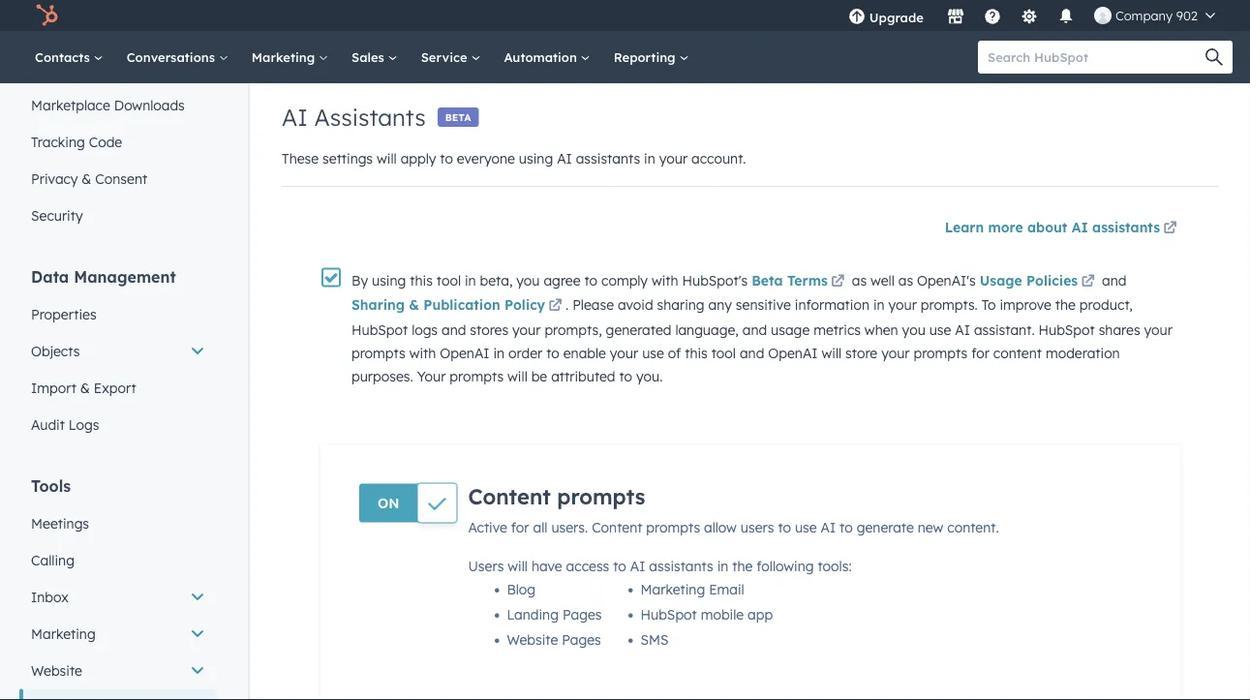 Task type: locate. For each thing, give the bounding box(es) containing it.
0 vertical spatial the
[[1055, 296, 1076, 313]]

1 vertical spatial website
[[31, 662, 82, 679]]

0 vertical spatial &
[[82, 170, 91, 187]]

use up following in the bottom of the page
[[795, 519, 817, 536]]

downloads
[[114, 97, 185, 114]]

data
[[31, 267, 69, 287]]

your up order
[[512, 321, 541, 338]]

help image
[[984, 9, 1001, 26]]

0 horizontal spatial openai
[[440, 344, 490, 361]]

to left the you.
[[619, 368, 632, 384]]

settings
[[323, 150, 373, 167]]

ai right access
[[630, 558, 645, 575]]

content right users.
[[592, 519, 642, 536]]

company 902 button
[[1083, 0, 1227, 31]]

automation link
[[492, 31, 602, 83]]

tools
[[31, 476, 71, 496]]

you
[[516, 272, 540, 289], [902, 321, 926, 338]]

content prompts
[[468, 483, 645, 510]]

0 horizontal spatial as
[[852, 272, 867, 289]]

prompts,
[[545, 321, 602, 338]]

when
[[865, 321, 898, 338]]

to right users
[[778, 519, 791, 536]]

publication
[[424, 296, 500, 313]]

link opens in a new window image inside learn more about ai assistants link
[[1164, 222, 1177, 236]]

hubspot up moderation at the right
[[1039, 321, 1095, 338]]

content.
[[947, 519, 999, 536]]

link opens in a new window image for learn more about ai assistants link
[[1164, 217, 1177, 241]]

this up sharing & publication policy
[[410, 272, 433, 289]]

2 horizontal spatial marketing
[[641, 581, 705, 598]]

assistant.
[[974, 321, 1035, 338]]

1 horizontal spatial this
[[685, 344, 708, 361]]

0 vertical spatial website
[[507, 631, 558, 648]]

in left account.
[[644, 150, 655, 167]]

marketing
[[252, 49, 319, 65], [641, 581, 705, 598], [31, 626, 96, 643]]

1 horizontal spatial content
[[592, 519, 642, 536]]

1 pages from the top
[[563, 606, 602, 623]]

website down marketing 'button'
[[31, 662, 82, 679]]

1 vertical spatial assistants
[[1092, 219, 1160, 236]]

menu
[[837, 0, 1227, 38]]

marketing down inbox
[[31, 626, 96, 643]]

0 horizontal spatial you
[[516, 272, 540, 289]]

ai right about
[[1072, 219, 1088, 236]]

more
[[988, 219, 1023, 236]]

these
[[282, 150, 319, 167]]

0 horizontal spatial tool
[[437, 272, 461, 289]]

your right shares
[[1144, 321, 1173, 338]]

1 vertical spatial &
[[409, 296, 419, 313]]

tool inside the . please avoid sharing any sensitive information in your prompts. to improve the product, hubspot logs and stores your prompts, generated language, and usage metrics when you use ai assistant. hubspot shares your prompts with openai in order to enable your use of this tool and openai will store your prompts for content moderation purposes. your prompts will be attributed to you.
[[712, 344, 736, 361]]

company 902
[[1116, 7, 1198, 23]]

this right of
[[685, 344, 708, 361]]

link opens in a new window image inside "beta terms" link
[[831, 275, 845, 289]]

& up logs
[[409, 296, 419, 313]]

1 horizontal spatial assistants
[[649, 558, 714, 575]]

this
[[410, 272, 433, 289], [685, 344, 708, 361]]

beta terms
[[752, 272, 828, 289]]

to up "please"
[[584, 272, 598, 289]]

management
[[74, 267, 176, 287]]

please
[[572, 296, 614, 313]]

0 vertical spatial this
[[410, 272, 433, 289]]

1 horizontal spatial you
[[902, 321, 926, 338]]

link opens in a new window image inside the sharing & publication policy link
[[549, 300, 562, 313]]

beta up everyone
[[445, 111, 471, 123]]

marketing inside marketing email hubspot mobile app sms
[[641, 581, 705, 598]]

users
[[468, 558, 504, 575]]

information
[[795, 296, 870, 313]]

properties link
[[19, 296, 217, 333]]

0 horizontal spatial content
[[468, 483, 551, 510]]

usage policies link
[[980, 270, 1098, 293]]

as right well
[[898, 272, 913, 289]]

1 horizontal spatial use
[[795, 519, 817, 536]]

search image
[[1206, 48, 1223, 66]]

website
[[507, 631, 558, 648], [31, 662, 82, 679]]

1 vertical spatial using
[[372, 272, 406, 289]]

your down as well as openai's on the top right of the page
[[889, 296, 917, 313]]

reporting
[[614, 49, 679, 65]]

you right 'when'
[[902, 321, 926, 338]]

beta inside "beta terms" link
[[752, 272, 783, 289]]

of
[[668, 344, 681, 361]]

you inside the . please avoid sharing any sensitive information in your prompts. to improve the product, hubspot logs and stores your prompts, generated language, and usage metrics when you use ai assistant. hubspot shares your prompts with openai in order to enable your use of this tool and openai will store your prompts for content moderation purposes. your prompts will be attributed to you.
[[902, 321, 926, 338]]

privacy & consent link
[[19, 161, 217, 198]]

use
[[929, 321, 951, 338], [642, 344, 664, 361], [795, 519, 817, 536]]

1 vertical spatial you
[[902, 321, 926, 338]]

automation
[[504, 49, 581, 65]]

using right everyone
[[519, 150, 553, 167]]

sales
[[352, 49, 388, 65]]

link opens in a new window image
[[1164, 217, 1177, 241], [831, 270, 845, 293], [1081, 270, 1095, 293], [1081, 275, 1095, 289]]

1 horizontal spatial tool
[[712, 344, 736, 361]]

using up the sharing
[[372, 272, 406, 289]]

& right privacy
[[82, 170, 91, 187]]

1 vertical spatial beta
[[752, 272, 783, 289]]

1 vertical spatial tool
[[712, 344, 736, 361]]

using
[[519, 150, 553, 167], [372, 272, 406, 289]]

as left well
[[852, 272, 867, 289]]

1 as from the left
[[852, 272, 867, 289]]

mateo roberts image
[[1094, 7, 1112, 24]]

link opens in a new window image
[[1164, 222, 1177, 236], [831, 275, 845, 289], [549, 295, 562, 318], [549, 300, 562, 313]]

export
[[94, 380, 136, 397]]

openai's
[[917, 272, 976, 289]]

1 vertical spatial with
[[409, 344, 436, 361]]

1 vertical spatial for
[[511, 519, 529, 536]]

0 vertical spatial content
[[468, 483, 551, 510]]

2 as from the left
[[898, 272, 913, 289]]

improve
[[1000, 296, 1052, 313]]

the down policies
[[1055, 296, 1076, 313]]

hubspot down the sharing
[[352, 321, 408, 338]]

1 horizontal spatial marketing
[[252, 49, 319, 65]]

0 horizontal spatial with
[[409, 344, 436, 361]]

with inside the . please avoid sharing any sensitive information in your prompts. to improve the product, hubspot logs and stores your prompts, generated language, and usage metrics when you use ai assistant. hubspot shares your prompts with openai in order to enable your use of this tool and openai will store your prompts for content moderation purposes. your prompts will be attributed to you.
[[409, 344, 436, 361]]

1 horizontal spatial hubspot
[[641, 606, 697, 623]]

1 horizontal spatial website
[[507, 631, 558, 648]]

1 horizontal spatial for
[[971, 344, 990, 361]]

audit logs
[[31, 416, 99, 433]]

with
[[652, 272, 678, 289], [409, 344, 436, 361]]

access
[[566, 558, 609, 575]]

the
[[1055, 296, 1076, 313], [732, 558, 753, 575]]

&
[[82, 170, 91, 187], [409, 296, 419, 313], [80, 380, 90, 397]]

menu containing company 902
[[837, 0, 1227, 38]]

contacts
[[35, 49, 94, 65]]

will
[[377, 150, 397, 167], [822, 344, 842, 361], [508, 368, 528, 384], [508, 558, 528, 575]]

0 horizontal spatial the
[[732, 558, 753, 575]]

for left all
[[511, 519, 529, 536]]

active for all users. content prompts allow users to use ai to generate new content.
[[468, 519, 999, 536]]

0 vertical spatial beta
[[445, 111, 471, 123]]

1 vertical spatial content
[[592, 519, 642, 536]]

marketing left sales
[[252, 49, 319, 65]]

users will have access to ai assistants in the following tools:
[[468, 558, 852, 575]]

hubspot image
[[35, 4, 58, 27]]

1 vertical spatial marketing
[[641, 581, 705, 598]]

& left "export"
[[80, 380, 90, 397]]

for down assistant.
[[971, 344, 990, 361]]

0 vertical spatial you
[[516, 272, 540, 289]]

in up 'when'
[[873, 296, 885, 313]]

hubspot up sms
[[641, 606, 697, 623]]

0 vertical spatial using
[[519, 150, 553, 167]]

Search HubSpot search field
[[978, 41, 1215, 74]]

use left of
[[642, 344, 664, 361]]

beta up sensitive
[[752, 272, 783, 289]]

1 horizontal spatial openai
[[768, 344, 818, 361]]

by using this tool in beta, you agree to comply with hubspot's
[[352, 272, 752, 289]]

website down the landing
[[507, 631, 558, 648]]

link opens in a new window image inside learn more about ai assistants link
[[1164, 217, 1177, 241]]

use down prompts.
[[929, 321, 951, 338]]

by
[[352, 272, 368, 289]]

for inside the . please avoid sharing any sensitive information in your prompts. to improve the product, hubspot logs and stores your prompts, generated language, and usage metrics when you use ai assistant. hubspot shares your prompts with openai in order to enable your use of this tool and openai will store your prompts for content moderation purposes. your prompts will be attributed to you.
[[971, 344, 990, 361]]

1 horizontal spatial the
[[1055, 296, 1076, 313]]

ai right everyone
[[557, 150, 572, 167]]

2 vertical spatial marketing
[[31, 626, 96, 643]]

ai up these
[[282, 103, 308, 132]]

email
[[709, 581, 744, 598]]

2 horizontal spatial assistants
[[1092, 219, 1160, 236]]

content
[[468, 483, 551, 510], [592, 519, 642, 536]]

& for publication
[[409, 296, 419, 313]]

2 vertical spatial use
[[795, 519, 817, 536]]

1 horizontal spatial using
[[519, 150, 553, 167]]

ai down prompts.
[[955, 321, 970, 338]]

beta,
[[480, 272, 513, 289]]

& for consent
[[82, 170, 91, 187]]

0 horizontal spatial assistants
[[576, 150, 640, 167]]

prompts up users.
[[557, 483, 645, 510]]

1 horizontal spatial beta
[[752, 272, 783, 289]]

will down metrics
[[822, 344, 842, 361]]

tool down language,
[[712, 344, 736, 361]]

stores
[[470, 321, 509, 338]]

0 horizontal spatial use
[[642, 344, 664, 361]]

to right access
[[613, 558, 626, 575]]

hubspot inside marketing email hubspot mobile app sms
[[641, 606, 697, 623]]

marketplace downloads
[[31, 97, 185, 114]]

sharing & publication policy
[[352, 296, 545, 313]]

the inside the . please avoid sharing any sensitive information in your prompts. to improve the product, hubspot logs and stores your prompts, generated language, and usage metrics when you use ai assistant. hubspot shares your prompts with openai in order to enable your use of this tool and openai will store your prompts for content moderation purposes. your prompts will be attributed to you.
[[1055, 296, 1076, 313]]

0 vertical spatial pages
[[563, 606, 602, 623]]

website button
[[19, 653, 217, 690]]

sms
[[641, 631, 669, 648]]

metrics
[[814, 321, 861, 338]]

0 vertical spatial for
[[971, 344, 990, 361]]

0 horizontal spatial beta
[[445, 111, 471, 123]]

1 vertical spatial this
[[685, 344, 708, 361]]

1 vertical spatial pages
[[562, 631, 601, 648]]

your left account.
[[659, 150, 688, 167]]

link opens in a new window image inside usage policies link
[[1081, 275, 1095, 289]]

to up be
[[546, 344, 560, 361]]

prompts up purposes.
[[352, 344, 406, 361]]

code
[[89, 134, 122, 151]]

sharing
[[352, 296, 405, 313]]

content up active
[[468, 483, 551, 510]]

tool up sharing & publication policy
[[437, 272, 461, 289]]

help button
[[976, 0, 1009, 31]]

& inside data management element
[[80, 380, 90, 397]]

your
[[659, 150, 688, 167], [889, 296, 917, 313], [512, 321, 541, 338], [1144, 321, 1173, 338], [610, 344, 638, 361], [881, 344, 910, 361]]

and
[[1098, 272, 1127, 289], [442, 321, 466, 338], [743, 321, 767, 338], [740, 344, 764, 361]]

marketplaces image
[[947, 9, 964, 26]]

1 horizontal spatial as
[[898, 272, 913, 289]]

import
[[31, 380, 76, 397]]

with up sharing
[[652, 272, 678, 289]]

pages left sms
[[562, 631, 601, 648]]

with down logs
[[409, 344, 436, 361]]

as well as openai's
[[848, 272, 980, 289]]

link opens in a new window image for learn more about ai assistants link
[[1164, 222, 1177, 236]]

marketing email hubspot mobile app sms
[[641, 581, 773, 648]]

0 horizontal spatial marketing
[[31, 626, 96, 643]]

shares
[[1099, 321, 1140, 338]]

2 vertical spatial &
[[80, 380, 90, 397]]

openai
[[440, 344, 490, 361], [768, 344, 818, 361]]

marketing down users will have access to ai assistants in the following tools:
[[641, 581, 705, 598]]

pages
[[563, 606, 602, 623], [562, 631, 601, 648]]

2 horizontal spatial use
[[929, 321, 951, 338]]

logs
[[412, 321, 438, 338]]

assistants
[[576, 150, 640, 167], [1092, 219, 1160, 236], [649, 558, 714, 575]]

the up email
[[732, 558, 753, 575]]

0 horizontal spatial website
[[31, 662, 82, 679]]

import & export
[[31, 380, 136, 397]]

will left apply
[[377, 150, 397, 167]]

these settings will apply to everyone using ai assistants in your account.
[[282, 150, 746, 167]]

0 vertical spatial with
[[652, 272, 678, 289]]

prompts
[[352, 344, 406, 361], [914, 344, 968, 361], [450, 368, 504, 384], [557, 483, 645, 510], [646, 519, 700, 536]]

policies
[[1027, 272, 1078, 289]]

openai down usage
[[768, 344, 818, 361]]

openai down stores
[[440, 344, 490, 361]]

pages down access
[[563, 606, 602, 623]]

upgrade image
[[848, 9, 866, 26]]

you up policy
[[516, 272, 540, 289]]

product,
[[1080, 296, 1133, 313]]

2 vertical spatial assistants
[[649, 558, 714, 575]]

any
[[708, 296, 732, 313]]



Task type: describe. For each thing, give the bounding box(es) containing it.
. please avoid sharing any sensitive information in your prompts. to improve the product, hubspot logs and stores your prompts, generated language, and usage metrics when you use ai assistant. hubspot shares your prompts with openai in order to enable your use of this tool and openai will store your prompts for content moderation purposes. your prompts will be attributed to you.
[[352, 296, 1173, 384]]

1 vertical spatial use
[[642, 344, 664, 361]]

prompts right your
[[450, 368, 504, 384]]

& for export
[[80, 380, 90, 397]]

on
[[378, 495, 399, 512]]

calling
[[31, 552, 75, 569]]

settings link
[[1009, 0, 1050, 31]]

audit
[[31, 416, 65, 433]]

to left the generate
[[840, 519, 853, 536]]

in up email
[[717, 558, 729, 575]]

mobile
[[701, 606, 744, 623]]

audit logs link
[[19, 407, 217, 444]]

0 vertical spatial marketing
[[252, 49, 319, 65]]

beta terms link
[[752, 270, 848, 293]]

website inside blog landing pages website pages
[[507, 631, 558, 648]]

sales link
[[340, 31, 409, 83]]

learn
[[945, 219, 984, 236]]

your down 'when'
[[881, 344, 910, 361]]

enable
[[563, 344, 606, 361]]

2 openai from the left
[[768, 344, 818, 361]]

privacy
[[31, 170, 78, 187]]

902
[[1176, 7, 1198, 23]]

blog
[[507, 581, 536, 598]]

inbox
[[31, 589, 68, 606]]

1 vertical spatial the
[[732, 558, 753, 575]]

1 horizontal spatial with
[[652, 272, 678, 289]]

be
[[531, 368, 547, 384]]

agree
[[544, 272, 581, 289]]

to right apply
[[440, 150, 453, 167]]

0 vertical spatial tool
[[437, 272, 461, 289]]

0 vertical spatial use
[[929, 321, 951, 338]]

will left be
[[508, 368, 528, 384]]

0 horizontal spatial hubspot
[[352, 321, 408, 338]]

link opens in a new window image for the sharing & publication policy link
[[549, 300, 562, 313]]

0 horizontal spatial using
[[372, 272, 406, 289]]

security link
[[19, 198, 217, 234]]

website inside button
[[31, 662, 82, 679]]

upgrade
[[869, 9, 924, 25]]

notifications image
[[1057, 9, 1075, 26]]

reporting link
[[602, 31, 701, 83]]

all
[[533, 519, 548, 536]]

have
[[532, 558, 562, 575]]

beta for beta terms
[[752, 272, 783, 289]]

properties
[[31, 306, 96, 323]]

in down stores
[[493, 344, 505, 361]]

meetings
[[31, 515, 89, 532]]

privacy & consent
[[31, 170, 147, 187]]

service link
[[409, 31, 492, 83]]

company
[[1116, 7, 1173, 23]]

notifications button
[[1050, 0, 1083, 31]]

link opens in a new window image for "beta terms" link
[[831, 275, 845, 289]]

assistants inside learn more about ai assistants link
[[1092, 219, 1160, 236]]

conversations
[[127, 49, 219, 65]]

learn more about ai assistants link
[[945, 216, 1181, 241]]

0 horizontal spatial for
[[511, 519, 529, 536]]

usage
[[771, 321, 810, 338]]

data management
[[31, 267, 176, 287]]

prompts up users will have access to ai assistants in the following tools:
[[646, 519, 700, 536]]

prompts down prompts.
[[914, 344, 968, 361]]

users
[[741, 519, 774, 536]]

account.
[[691, 150, 746, 167]]

link opens in a new window image for "beta terms" link
[[831, 270, 845, 293]]

0 vertical spatial assistants
[[576, 150, 640, 167]]

in left beta,
[[465, 272, 476, 289]]

prompts.
[[921, 296, 978, 313]]

marketing inside 'button'
[[31, 626, 96, 643]]

marketplaces button
[[935, 0, 976, 31]]

ai up tools:
[[821, 519, 836, 536]]

blog landing pages website pages
[[507, 581, 602, 648]]

following
[[757, 558, 814, 575]]

hubspot link
[[23, 4, 73, 27]]

generate
[[857, 519, 914, 536]]

ai assistants
[[282, 103, 426, 132]]

tracking
[[31, 134, 85, 151]]

store
[[846, 344, 878, 361]]

this inside the . please avoid sharing any sensitive information in your prompts. to improve the product, hubspot logs and stores your prompts, generated language, and usage metrics when you use ai assistant. hubspot shares your prompts with openai in order to enable your use of this tool and openai will store your prompts for content moderation purposes. your prompts will be attributed to you.
[[685, 344, 708, 361]]

marketing link
[[240, 31, 340, 83]]

tracking code link
[[19, 124, 217, 161]]

import & export link
[[19, 370, 217, 407]]

.
[[566, 296, 569, 313]]

well
[[871, 272, 895, 289]]

your down generated
[[610, 344, 638, 361]]

attributed
[[551, 368, 616, 384]]

sharing
[[657, 296, 705, 313]]

2 horizontal spatial hubspot
[[1039, 321, 1095, 338]]

marketplace
[[31, 97, 110, 114]]

will up blog
[[508, 558, 528, 575]]

data management element
[[19, 266, 217, 444]]

logs
[[69, 416, 99, 433]]

generated
[[606, 321, 672, 338]]

tools element
[[19, 475, 217, 700]]

content
[[993, 344, 1042, 361]]

1 openai from the left
[[440, 344, 490, 361]]

language,
[[675, 321, 739, 338]]

settings image
[[1021, 9, 1038, 26]]

search button
[[1196, 41, 1233, 74]]

your
[[417, 368, 446, 384]]

moderation
[[1046, 344, 1120, 361]]

2 pages from the top
[[562, 631, 601, 648]]

new
[[918, 519, 944, 536]]

conversations link
[[115, 31, 240, 83]]

comply
[[601, 272, 648, 289]]

everyone
[[457, 150, 515, 167]]

link opens in a new window image for usage policies link
[[1081, 270, 1095, 293]]

landing
[[507, 606, 559, 623]]

allow
[[704, 519, 737, 536]]

0 horizontal spatial this
[[410, 272, 433, 289]]

service
[[421, 49, 471, 65]]

policy
[[505, 296, 545, 313]]

usage
[[980, 272, 1022, 289]]

tools:
[[818, 558, 852, 575]]

consent
[[95, 170, 147, 187]]

about
[[1027, 219, 1068, 236]]

ai inside the . please avoid sharing any sensitive information in your prompts. to improve the product, hubspot logs and stores your prompts, generated language, and usage metrics when you use ai assistant. hubspot shares your prompts with openai in order to enable your use of this tool and openai will store your prompts for content moderation purposes. your prompts will be attributed to you.
[[955, 321, 970, 338]]

beta for beta
[[445, 111, 471, 123]]

users.
[[551, 519, 588, 536]]



Task type: vqa. For each thing, say whether or not it's contained in the screenshot.
Bookmarks Primary Navigation Item Icon
no



